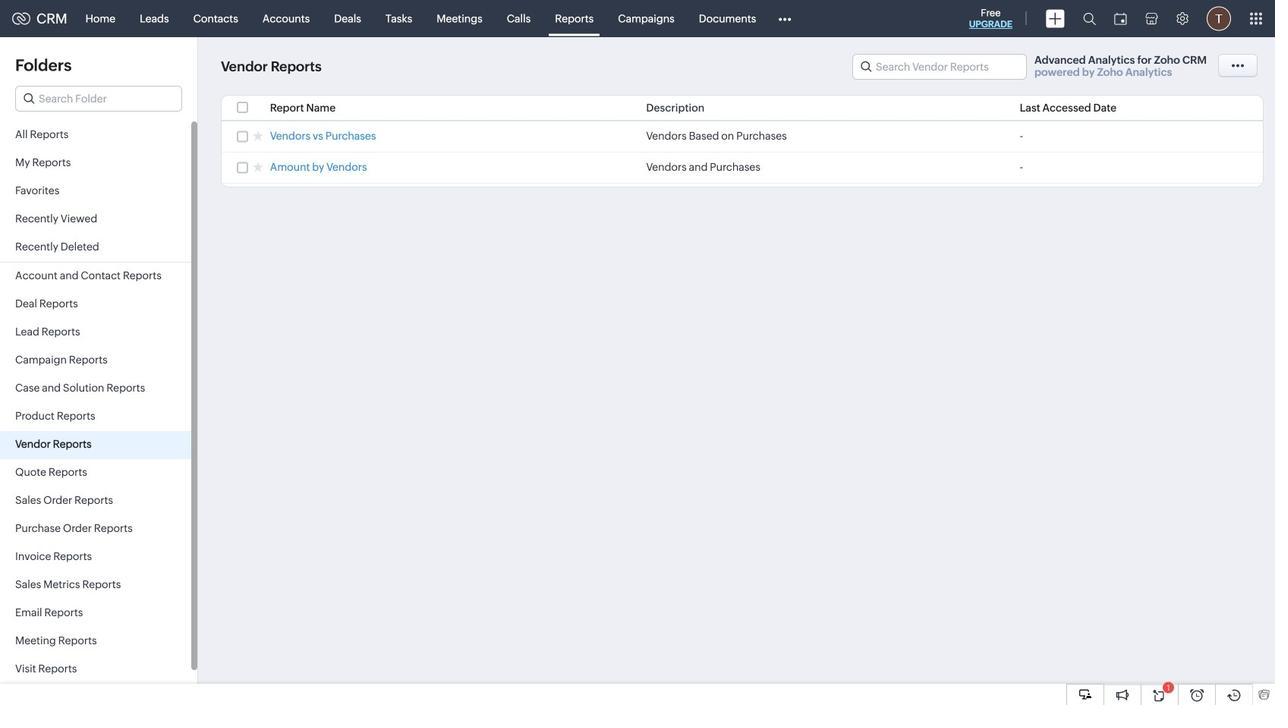 Task type: vqa. For each thing, say whether or not it's contained in the screenshot.
"Chats" image
no



Task type: locate. For each thing, give the bounding box(es) containing it.
Search Vendor Reports text field
[[853, 55, 1027, 79]]

profile image
[[1207, 6, 1232, 31]]

Search Folder text field
[[16, 87, 181, 111]]

Other Modules field
[[769, 6, 801, 31]]

create menu image
[[1046, 9, 1065, 28]]

logo image
[[12, 13, 30, 25]]



Task type: describe. For each thing, give the bounding box(es) containing it.
calendar image
[[1115, 13, 1128, 25]]

search image
[[1084, 12, 1096, 25]]

search element
[[1074, 0, 1106, 37]]

create menu element
[[1037, 0, 1074, 37]]

profile element
[[1198, 0, 1241, 37]]



